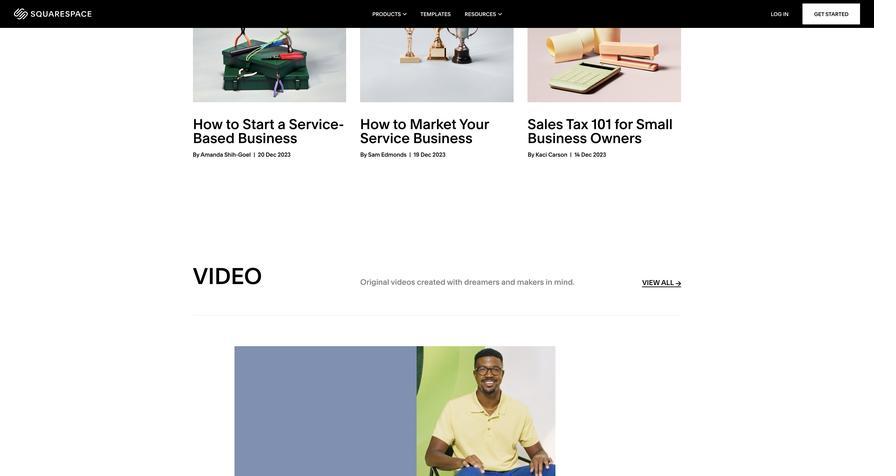 Task type: describe. For each thing, give the bounding box(es) containing it.
log             in link
[[772, 11, 789, 17]]

shih-
[[225, 151, 238, 158]]

a
[[278, 116, 286, 133]]

101
[[592, 116, 612, 133]]

2023 for market
[[433, 151, 446, 158]]

to for based
[[226, 116, 239, 133]]

start
[[243, 116, 275, 133]]

squarespace logo image
[[14, 8, 92, 20]]

resources
[[465, 11, 497, 17]]

view
[[643, 279, 660, 287]]

get
[[815, 11, 825, 17]]

video
[[193, 263, 262, 290]]

by kaci carson
[[528, 151, 568, 158]]

products button
[[373, 0, 407, 28]]

carson
[[549, 151, 568, 158]]

with
[[447, 278, 463, 287]]

14 dec 2023
[[575, 151, 607, 158]]

original
[[361, 278, 390, 287]]

19 dec 2023
[[414, 151, 446, 158]]

14
[[575, 151, 581, 158]]

videos
[[391, 278, 416, 287]]

dec for market
[[421, 151, 432, 158]]

by for how to market your service business
[[361, 151, 367, 158]]

business inside how to start a service- based business
[[238, 130, 297, 147]]

tax
[[567, 116, 589, 133]]

all
[[662, 279, 675, 287]]

sales
[[528, 116, 564, 133]]

amanda
[[201, 151, 223, 158]]

by amanda shih-goel
[[193, 151, 251, 158]]

for
[[615, 116, 634, 133]]

get started link
[[803, 3, 861, 24]]

2023 for start
[[278, 151, 291, 158]]

dreamers
[[465, 278, 500, 287]]

how to market your service business
[[361, 116, 490, 147]]

business for sales
[[528, 130, 588, 147]]

business for how
[[414, 130, 473, 147]]

20
[[258, 151, 265, 158]]

products
[[373, 11, 401, 17]]

how to start a service- based business
[[193, 116, 344, 147]]



Task type: locate. For each thing, give the bounding box(es) containing it.
2 to from the left
[[394, 116, 407, 133]]

2 2023 from the left
[[433, 151, 446, 158]]

2 horizontal spatial dec
[[582, 151, 592, 158]]

business inside sales tax 101 for small business owners
[[528, 130, 588, 147]]

→
[[676, 279, 682, 288]]

mind.
[[555, 278, 575, 287]]

to up edmonds
[[394, 116, 407, 133]]

to inside how to market your service business
[[394, 116, 407, 133]]

2 horizontal spatial business
[[528, 130, 588, 147]]

how inside how to start a service- based business
[[193, 116, 223, 133]]

how up amanda
[[193, 116, 223, 133]]

2023 right '19'
[[433, 151, 446, 158]]

1 horizontal spatial business
[[414, 130, 473, 147]]

your
[[460, 116, 490, 133]]

and
[[502, 278, 516, 287]]

3 dec from the left
[[582, 151, 592, 158]]

owners
[[591, 130, 643, 147]]

business up 19 dec 2023
[[414, 130, 473, 147]]

20 dec 2023
[[258, 151, 291, 158]]

to for business
[[394, 116, 407, 133]]

1 how from the left
[[193, 116, 223, 133]]

19
[[414, 151, 420, 158]]

0 horizontal spatial 2023
[[278, 151, 291, 158]]

by for how to start a service- based business
[[193, 151, 200, 158]]

kaci
[[536, 151, 548, 158]]

1 by from the left
[[193, 151, 200, 158]]

in
[[546, 278, 553, 287]]

0 horizontal spatial dec
[[266, 151, 277, 158]]

edmonds
[[382, 151, 407, 158]]

dec right 14
[[582, 151, 592, 158]]

to
[[226, 116, 239, 133], [394, 116, 407, 133]]

2 by from the left
[[361, 151, 367, 158]]

0 horizontal spatial by
[[193, 151, 200, 158]]

goel
[[238, 151, 251, 158]]

in
[[784, 11, 789, 17]]

to inside how to start a service- based business
[[226, 116, 239, 133]]

service-
[[289, 116, 344, 133]]

business up 20
[[238, 130, 297, 147]]

how up sam
[[361, 116, 390, 133]]

dec for start
[[266, 151, 277, 158]]

2 dec from the left
[[421, 151, 432, 158]]

service
[[361, 130, 410, 147]]

1 horizontal spatial how
[[361, 116, 390, 133]]

templates
[[421, 11, 451, 17]]

templates link
[[421, 0, 451, 28]]

by
[[193, 151, 200, 158], [361, 151, 367, 158], [528, 151, 535, 158]]

get started
[[815, 11, 849, 17]]

3 by from the left
[[528, 151, 535, 158]]

makers
[[518, 278, 545, 287]]

3 2023 from the left
[[594, 151, 607, 158]]

sales tax 101 for small business owners
[[528, 116, 674, 147]]

3 business from the left
[[528, 130, 588, 147]]

squarespace logo link
[[14, 8, 183, 20]]

small
[[637, 116, 674, 133]]

how
[[193, 116, 223, 133], [361, 116, 390, 133]]

how for how to start a service- based business
[[193, 116, 223, 133]]

dec right 20
[[266, 151, 277, 158]]

by left the kaci
[[528, 151, 535, 158]]

1 horizontal spatial to
[[394, 116, 407, 133]]

based
[[193, 130, 235, 147]]

2 horizontal spatial by
[[528, 151, 535, 158]]

0 horizontal spatial business
[[238, 130, 297, 147]]

log
[[772, 11, 783, 17]]

by left sam
[[361, 151, 367, 158]]

dec
[[266, 151, 277, 158], [421, 151, 432, 158], [582, 151, 592, 158]]

view all →
[[643, 279, 682, 288]]

how for how to market your service business
[[361, 116, 390, 133]]

1 horizontal spatial by
[[361, 151, 367, 158]]

business inside how to market your service business
[[414, 130, 473, 147]]

2 how from the left
[[361, 116, 390, 133]]

resources button
[[465, 0, 502, 28]]

created
[[417, 278, 446, 287]]

by sam edmonds
[[361, 151, 407, 158]]

0 horizontal spatial to
[[226, 116, 239, 133]]

1 horizontal spatial dec
[[421, 151, 432, 158]]

2023 for 101
[[594, 151, 607, 158]]

dec for 101
[[582, 151, 592, 158]]

log             in
[[772, 11, 789, 17]]

how inside how to market your service business
[[361, 116, 390, 133]]

0 horizontal spatial how
[[193, 116, 223, 133]]

2023
[[278, 151, 291, 158], [433, 151, 446, 158], [594, 151, 607, 158]]

1 2023 from the left
[[278, 151, 291, 158]]

by left amanda
[[193, 151, 200, 158]]

started
[[826, 11, 849, 17]]

2 horizontal spatial 2023
[[594, 151, 607, 158]]

market
[[410, 116, 457, 133]]

1 to from the left
[[226, 116, 239, 133]]

1 horizontal spatial 2023
[[433, 151, 446, 158]]

original videos created with dreamers and makers in mind.
[[361, 278, 575, 287]]

business
[[238, 130, 297, 147], [414, 130, 473, 147], [528, 130, 588, 147]]

by for sales tax 101 for small business owners
[[528, 151, 535, 158]]

2023 right 20
[[278, 151, 291, 158]]

2 business from the left
[[414, 130, 473, 147]]

dec right '19'
[[421, 151, 432, 158]]

sam
[[369, 151, 380, 158]]

to left start
[[226, 116, 239, 133]]

2023 right 14
[[594, 151, 607, 158]]

1 business from the left
[[238, 130, 297, 147]]

1 dec from the left
[[266, 151, 277, 158]]

business up carson
[[528, 130, 588, 147]]



Task type: vqa. For each thing, say whether or not it's contained in the screenshot.


